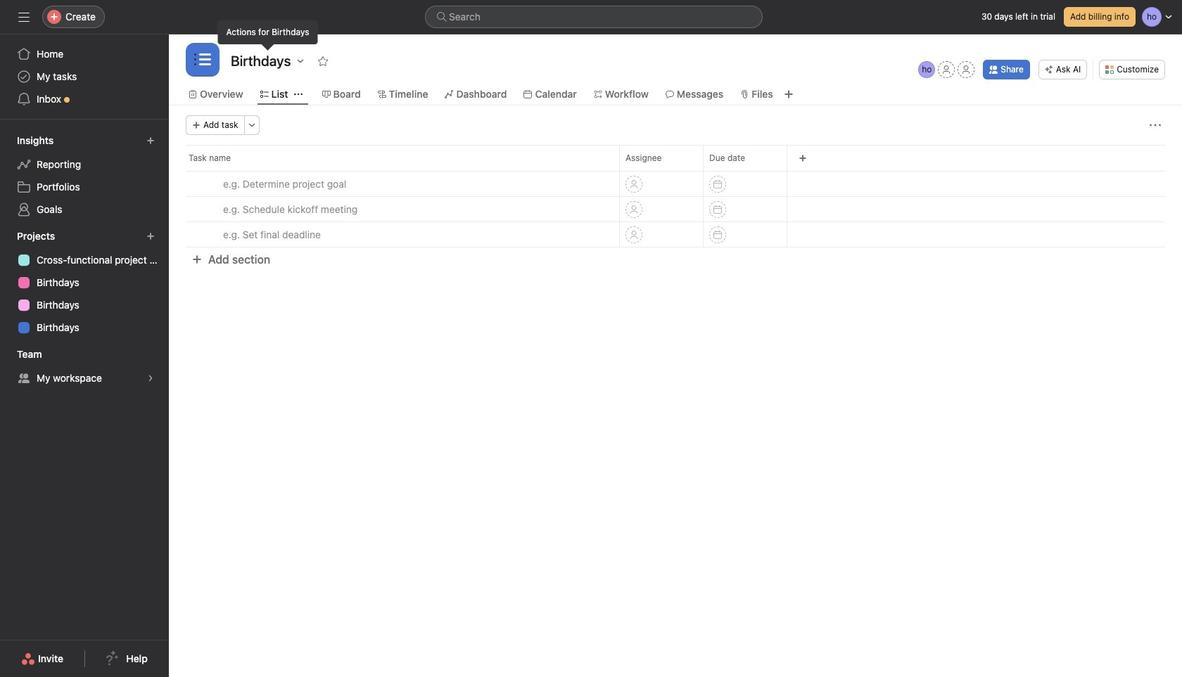 Task type: describe. For each thing, give the bounding box(es) containing it.
manage project members image
[[919, 61, 936, 78]]

new insights image
[[146, 137, 155, 145]]

more actions image
[[1150, 120, 1162, 131]]

new project or portfolio image
[[146, 232, 155, 241]]

teams element
[[0, 342, 169, 393]]

projects element
[[0, 224, 169, 342]]

add field image
[[799, 154, 807, 163]]

add tab image
[[783, 89, 795, 100]]



Task type: locate. For each thing, give the bounding box(es) containing it.
more actions image
[[248, 121, 256, 130]]

insights element
[[0, 128, 169, 224]]

see details, my workspace image
[[146, 374, 155, 383]]

global element
[[0, 34, 169, 119]]

row
[[169, 145, 1183, 171], [186, 170, 1166, 172], [169, 171, 1183, 197], [169, 196, 1183, 222], [169, 222, 1183, 248]]

hide sidebar image
[[18, 11, 30, 23]]

list box
[[425, 6, 763, 28]]

add to starred image
[[318, 56, 329, 67]]

list image
[[194, 51, 211, 68]]

tab actions image
[[294, 90, 302, 99]]

tooltip
[[218, 20, 318, 49]]



Task type: vqa. For each thing, say whether or not it's contained in the screenshot.
see details, my workspace icon
yes



